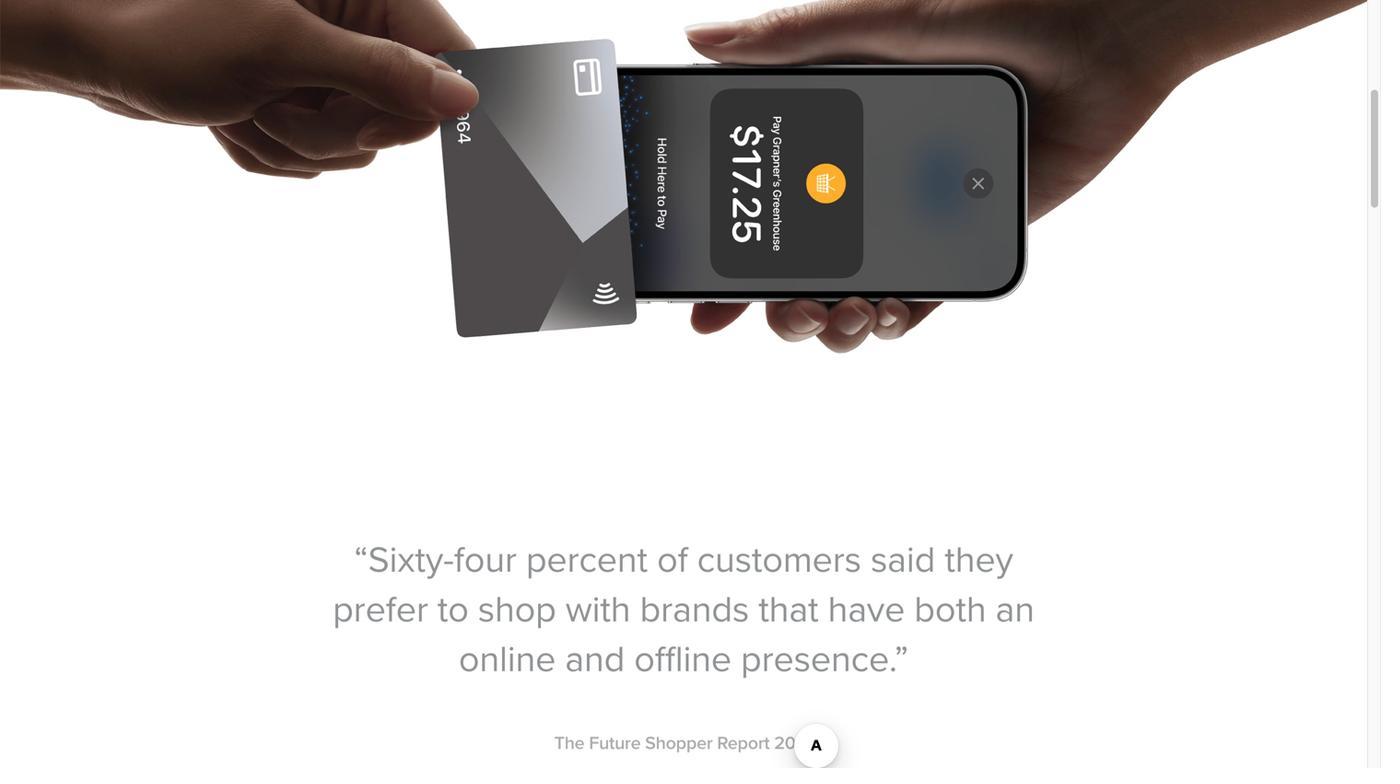 Task type: describe. For each thing, give the bounding box(es) containing it.
an
[[996, 580, 1035, 624]]

the future shopper report 2021
[[555, 725, 814, 746]]

the
[[555, 725, 585, 746]]

report
[[717, 725, 770, 746]]

prefer
[[333, 580, 428, 624]]

online
[[459, 630, 556, 674]]

to
[[438, 580, 469, 624]]

shopper
[[646, 725, 713, 746]]

both
[[915, 580, 987, 624]]

and
[[565, 630, 625, 674]]

of
[[657, 530, 688, 574]]



Task type: locate. For each thing, give the bounding box(es) containing it.
presence."
[[741, 630, 909, 674]]

with
[[566, 580, 631, 624]]

said
[[871, 530, 936, 574]]

offline
[[635, 630, 732, 674]]

the future shopper report 2021 link
[[555, 722, 814, 749]]

have
[[828, 580, 906, 624]]

four
[[454, 530, 517, 574]]

that
[[759, 580, 819, 624]]

"sixty-four percent of customers said they prefer to shop with brands that have both an online and offline presence."
[[333, 530, 1035, 674]]

percent
[[526, 530, 648, 574]]

they
[[945, 530, 1014, 574]]

brands
[[640, 580, 750, 624]]

customers
[[698, 530, 862, 574]]

shop
[[478, 580, 557, 624]]

future
[[589, 725, 641, 746]]

2021
[[775, 725, 814, 746]]

"sixty-
[[354, 530, 454, 574]]

tapping to pay on iphone image
[[0, 0, 1368, 371]]



Task type: vqa. For each thing, say whether or not it's contained in the screenshot.
blocks to the top
no



